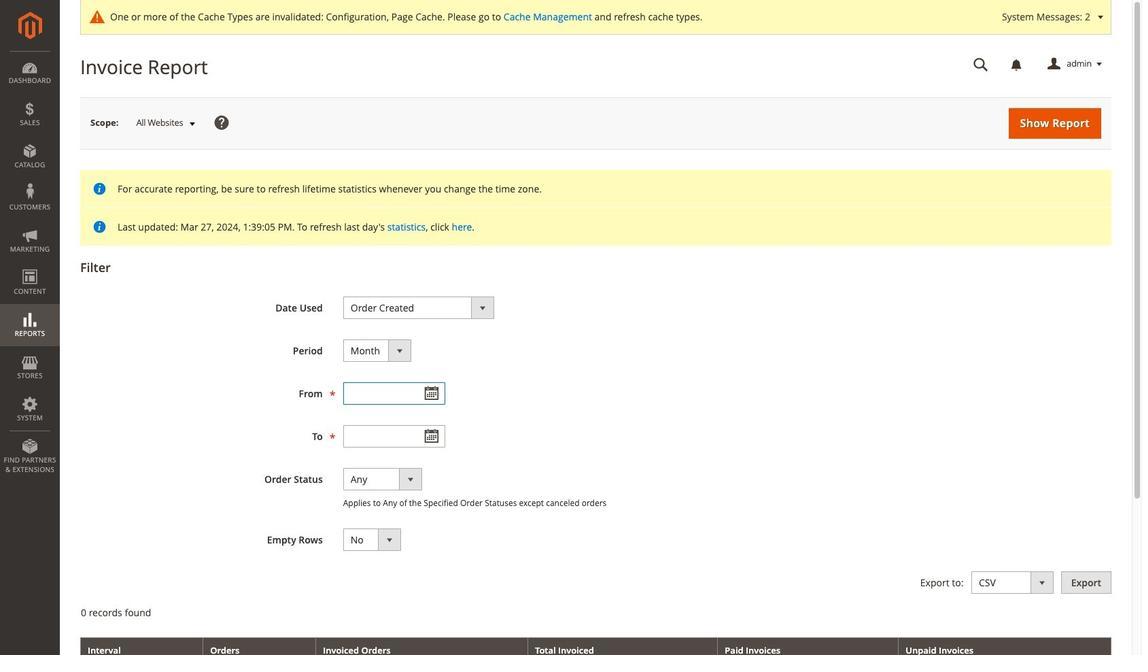 Task type: vqa. For each thing, say whether or not it's contained in the screenshot.
menu bar
yes



Task type: locate. For each thing, give the bounding box(es) containing it.
menu bar
[[0, 51, 60, 481]]

None text field
[[343, 382, 445, 405], [343, 425, 445, 448], [343, 382, 445, 405], [343, 425, 445, 448]]

None text field
[[965, 52, 999, 76]]



Task type: describe. For each thing, give the bounding box(es) containing it.
magento admin panel image
[[18, 12, 42, 39]]



